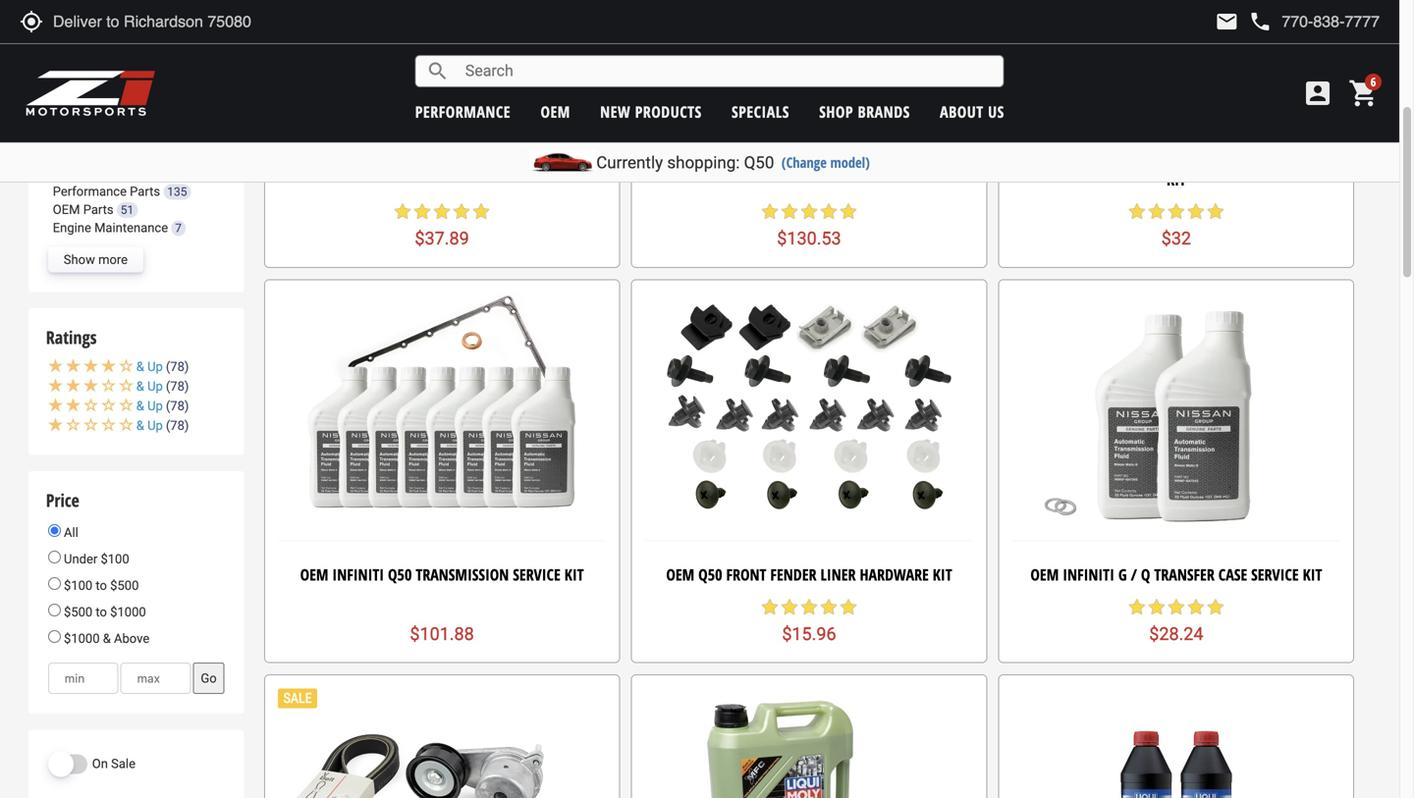 Task type: describe. For each thing, give the bounding box(es) containing it.
1 & up 78 from the top
[[136, 360, 185, 374]]

$101.88
[[410, 624, 474, 645]]

star star star star star $15.96
[[760, 598, 859, 645]]

star star star star star $32
[[1128, 202, 1226, 249]]

oem infiniti q50 / q60 3.0t oil change kit
[[302, 152, 582, 173]]

about us link
[[940, 101, 1005, 122]]

4 up from the top
[[147, 418, 163, 433]]

51
[[121, 203, 134, 217]]

q50 left the fender
[[699, 564, 723, 586]]

2 more from the top
[[98, 252, 128, 267]]

upgrade
[[871, 152, 927, 173]]

infiniti for oem infiniti g / q transfer case service kit
[[1063, 564, 1115, 586]]

specials
[[732, 101, 790, 122]]

(change
[[782, 153, 827, 172]]

1 vertical spatial $100
[[64, 579, 93, 593]]

star star star star star $28.24
[[1128, 598, 1226, 645]]

/ for oem infiniti q50 / q60 3.0t oil change kit
[[418, 152, 424, 173]]

oem for oem q50 sedan front bumper/fascia hardware kit
[[1017, 152, 1045, 173]]

3.0t
[[456, 152, 481, 173]]

hardware for bumper/fascia
[[1268, 152, 1337, 173]]

ratings
[[46, 326, 97, 350]]

q60 / q50 vr30 anti-jump belt upgrade kit
[[668, 152, 951, 173]]

1 78 from the top
[[170, 360, 185, 374]]

go
[[201, 671, 217, 686]]

oem for oem infiniti g / q transfer case service kit
[[1031, 564, 1059, 586]]

phone
[[1249, 10, 1273, 33]]

3 & up 78 from the top
[[136, 399, 185, 414]]

$15.96
[[782, 624, 837, 645]]

performance link
[[415, 101, 511, 122]]

239
[[190, 13, 210, 26]]

performance parts 135 oem parts 51 engine maintenance 7
[[53, 184, 187, 235]]

infiniti for oem infiniti q50 transmission service kit
[[332, 564, 384, 586]]

shopping_cart
[[1349, 78, 1380, 109]]

2 show from the top
[[64, 252, 95, 267]]

shopping:
[[667, 153, 740, 172]]

front inside oem q50 sedan front bumper/fascia hardware kit
[[1121, 152, 1161, 173]]

on
[[92, 757, 108, 772]]

1 show more from the top
[[64, 78, 128, 92]]

q50 for anti-
[[706, 152, 730, 173]]

infiniti for oem infiniti q50 / q60 3.0t oil change kit
[[334, 152, 386, 173]]

star star star star star $130.53
[[760, 202, 859, 249]]

1 show from the top
[[64, 78, 95, 92]]

z1 motorsports logo image
[[25, 69, 157, 118]]

jump
[[803, 152, 836, 173]]

performance
[[415, 101, 511, 122]]

anti-
[[768, 152, 803, 173]]

case
[[1219, 564, 1248, 586]]

$1000 & above
[[61, 632, 150, 646]]

1 vertical spatial $500
[[64, 605, 93, 620]]

0 vertical spatial $500
[[110, 579, 139, 593]]

oem link
[[541, 101, 571, 122]]

oem infiniti q50 transmission service kit
[[300, 564, 584, 586]]

1 horizontal spatial $100
[[101, 552, 129, 567]]

to for $500
[[96, 605, 107, 620]]

star star star star star $37.89
[[393, 202, 491, 249]]

oem q50 sedan front bumper/fascia hardware kit
[[1017, 152, 1337, 190]]

oem for oem q50 front fender liner hardware kit
[[666, 564, 695, 586]]

phone link
[[1249, 10, 1380, 33]]

my_location
[[20, 10, 43, 33]]

shop brands
[[820, 101, 910, 122]]

about us
[[940, 101, 1005, 122]]

us
[[988, 101, 1005, 122]]

shop brands link
[[820, 101, 910, 122]]

sale
[[111, 757, 136, 772]]

1 q60 from the left
[[428, 152, 452, 173]]

$32
[[1162, 229, 1192, 249]]

fender
[[771, 564, 817, 586]]

/ for oem infiniti g / q transfer case service kit
[[1131, 564, 1138, 586]]

change
[[509, 152, 559, 173]]

$28.24
[[1150, 624, 1204, 645]]

new products
[[600, 101, 702, 122]]

model)
[[831, 153, 870, 172]]

1 horizontal spatial $1000
[[110, 605, 146, 620]]

$130.53
[[777, 229, 842, 249]]

q50 inside oem q50 sedan front bumper/fascia hardware kit
[[1049, 152, 1073, 173]]

transfer
[[1155, 564, 1215, 586]]

oil
[[485, 152, 505, 173]]

$500 to $1000
[[61, 605, 146, 620]]

oem for oem infiniti q50 transmission service kit
[[300, 564, 329, 586]]

g
[[1119, 564, 1127, 586]]

q50 for q60
[[390, 152, 414, 173]]



Task type: vqa. For each thing, say whether or not it's contained in the screenshot.
"Official Rules NO PURCHASE NECESSARY TO ENTER OR WIN. A PURCHASE WILL NOT INCREASE YOUR CHANCES OF WINNING. OPEN TO RESIDENTS OF THE 48 contiguous US (excludes Alaska and Hawaii) DC and Canada (excludes Quebec) and legal age of majority. VOID WHERE PROHIBITED BY LAW. Begins at on August 1, 2023 and ends at 11:59 p.m. ET on December 31, 2023. For complete details and to enter, go to www.Z1Motorsports.com and www.Z1offroad.com. Sponsor: Z1 Motorsports, 2877 Carrollton Villa Rica Hwy, Carrollton, GA 30166."
no



Task type: locate. For each thing, give the bounding box(es) containing it.
more down "nissan 370z z34 2009 2010 2011 2012 2013 2014 2015 2016 2017 2018 2019 3.7l vq37vhr vhr nismo z1 motorsports" image
[[98, 78, 128, 92]]

show more
[[64, 78, 128, 92], [64, 252, 128, 267]]

2 q60 from the left
[[668, 152, 692, 173]]

0 vertical spatial hardware
[[1268, 152, 1337, 173]]

(change model) link
[[782, 153, 870, 172]]

2 up from the top
[[147, 379, 163, 394]]

hardware inside oem q50 sedan front bumper/fascia hardware kit
[[1268, 152, 1337, 173]]

1 show more button from the top
[[48, 73, 143, 98]]

brands
[[858, 101, 910, 122]]

nissan 370z z34 2009 2010 2011 2012 2013 2014 2015 2016 2017 2018 2019 3.7l vq37vhr vhr nismo z1 motorsports image
[[70, 37, 148, 63]]

transmission
[[416, 564, 509, 586]]

search
[[426, 59, 450, 83]]

2 show more button from the top
[[48, 247, 143, 273]]

currently shopping: q50 (change model)
[[597, 153, 870, 172]]

2 to from the top
[[96, 605, 107, 620]]

1 horizontal spatial q60
[[668, 152, 692, 173]]

products
[[635, 101, 702, 122]]

1 horizontal spatial front
[[1121, 152, 1161, 173]]

g37
[[153, 12, 176, 27]]

/ right g
[[1131, 564, 1138, 586]]

0 vertical spatial more
[[98, 78, 128, 92]]

0 horizontal spatial front
[[726, 564, 767, 586]]

min number field
[[48, 663, 118, 695]]

0 horizontal spatial /
[[418, 152, 424, 173]]

under
[[64, 552, 97, 567]]

0 vertical spatial front
[[1121, 152, 1161, 173]]

front left the fender
[[726, 564, 767, 586]]

2 service from the left
[[1252, 564, 1299, 586]]

service right transmission
[[513, 564, 561, 586]]

/ left 3.0t at the top left
[[418, 152, 424, 173]]

1 horizontal spatial $500
[[110, 579, 139, 593]]

show down "nissan 370z z34 2009 2010 2011 2012 2013 2014 2015 2016 2017 2018 2019 3.7l vq37vhr vhr nismo z1 motorsports" image
[[64, 78, 95, 92]]

performance
[[53, 184, 127, 199]]

mail phone
[[1216, 10, 1273, 33]]

infiniti
[[334, 152, 386, 173], [332, 564, 384, 586], [1063, 564, 1115, 586]]

shop
[[820, 101, 854, 122]]

$100 down under
[[64, 579, 93, 593]]

mail
[[1216, 10, 1239, 33]]

$37.89
[[415, 229, 469, 249]]

q60
[[428, 152, 452, 173], [668, 152, 692, 173]]

0 vertical spatial to
[[96, 579, 107, 593]]

/
[[418, 152, 424, 173], [696, 152, 702, 173], [1131, 564, 1138, 586]]

hardware down the account_box link
[[1268, 152, 1337, 173]]

q50 left vr30
[[706, 152, 730, 173]]

specials link
[[732, 101, 790, 122]]

service
[[513, 564, 561, 586], [1252, 564, 1299, 586]]

show more button down "engine" at the top
[[48, 247, 143, 273]]

78
[[170, 360, 185, 374], [170, 379, 185, 394], [170, 399, 185, 414], [170, 418, 185, 433]]

on sale
[[92, 757, 136, 772]]

parts
[[130, 184, 160, 199], [83, 202, 114, 217]]

Search search field
[[450, 56, 1004, 86]]

to up $500 to $1000
[[96, 579, 107, 593]]

$1000
[[110, 605, 146, 620], [64, 632, 100, 646]]

price
[[46, 489, 79, 513]]

2 & up 78 from the top
[[136, 379, 185, 394]]

1 more from the top
[[98, 78, 128, 92]]

q50 left sedan
[[1049, 152, 1073, 173]]

2 horizontal spatial /
[[1131, 564, 1138, 586]]

$500 down $100 to $500 on the left
[[64, 605, 93, 620]]

hardware right liner at the bottom right of the page
[[860, 564, 929, 586]]

parts up 51
[[130, 184, 160, 199]]

show more down "nissan 370z z34 2009 2010 2011 2012 2013 2014 2015 2016 2017 2018 2019 3.7l vq37vhr vhr nismo z1 motorsports" image
[[64, 78, 128, 92]]

$1000 down $500 to $1000
[[64, 632, 100, 646]]

0 horizontal spatial parts
[[83, 202, 114, 217]]

show more button down "nissan 370z z34 2009 2010 2011 2012 2013 2014 2015 2016 2017 2018 2019 3.7l vq37vhr vhr nismo z1 motorsports" image
[[48, 73, 143, 98]]

to down $100 to $500 on the left
[[96, 605, 107, 620]]

oem inside performance parts 135 oem parts 51 engine maintenance 7
[[53, 202, 80, 217]]

135
[[167, 185, 187, 199]]

shopping_cart link
[[1344, 78, 1380, 109]]

vr30
[[734, 152, 764, 173]]

q60 left 3.0t at the top left
[[428, 152, 452, 173]]

3 up from the top
[[147, 399, 163, 414]]

sedan
[[1077, 152, 1117, 173]]

show down "engine" at the top
[[64, 252, 95, 267]]

$500 up $500 to $1000
[[110, 579, 139, 593]]

oem for oem link
[[541, 101, 571, 122]]

go button
[[193, 663, 225, 695]]

None radio
[[48, 524, 61, 537], [48, 551, 61, 564], [48, 524, 61, 537], [48, 551, 61, 564]]

q60 right currently
[[668, 152, 692, 173]]

0 vertical spatial $1000
[[110, 605, 146, 620]]

to for $100
[[96, 579, 107, 593]]

1 vertical spatial show
[[64, 252, 95, 267]]

q50 left transmission
[[388, 564, 412, 586]]

service right case
[[1252, 564, 1299, 586]]

q50 for service
[[388, 564, 412, 586]]

oem q50 front fender liner hardware kit
[[666, 564, 953, 586]]

q50 for model)
[[744, 153, 775, 172]]

1 vertical spatial to
[[96, 605, 107, 620]]

194
[[196, 43, 216, 57]]

bumper/fascia
[[1165, 152, 1264, 173]]

account_box
[[1303, 78, 1334, 109]]

1 vertical spatial front
[[726, 564, 767, 586]]

to
[[96, 579, 107, 593], [96, 605, 107, 620]]

infiniti g37 coupe sedan convertible v36 cv36 hv36 skyline 2008 2009 2010 2011 2012 2013 3.7l vq37vhr z1 motorsports image
[[70, 7, 148, 32]]

q50 left (change
[[744, 153, 775, 172]]

1 up from the top
[[147, 360, 163, 374]]

maintenance
[[94, 221, 168, 235]]

new
[[600, 101, 631, 122]]

1 vertical spatial show more button
[[48, 247, 143, 273]]

None radio
[[48, 578, 61, 590], [48, 604, 61, 617], [48, 631, 61, 644], [48, 578, 61, 590], [48, 604, 61, 617], [48, 631, 61, 644]]

2 show more from the top
[[64, 252, 128, 267]]

more
[[98, 78, 128, 92], [98, 252, 128, 267]]

1 vertical spatial show more
[[64, 252, 128, 267]]

hardware for liner
[[860, 564, 929, 586]]

1 vertical spatial $1000
[[64, 632, 100, 646]]

0 vertical spatial show
[[64, 78, 95, 92]]

0 horizontal spatial hardware
[[860, 564, 929, 586]]

0 horizontal spatial service
[[513, 564, 561, 586]]

0 horizontal spatial q60
[[428, 152, 452, 173]]

oem infiniti g / q transfer case service kit
[[1031, 564, 1323, 586]]

oem
[[541, 101, 571, 122], [302, 152, 330, 173], [1017, 152, 1045, 173], [53, 202, 80, 217], [300, 564, 329, 586], [666, 564, 695, 586], [1031, 564, 1059, 586]]

1 vertical spatial parts
[[83, 202, 114, 217]]

liner
[[821, 564, 856, 586]]

more down maintenance
[[98, 252, 128, 267]]

above
[[114, 632, 150, 646]]

account_box link
[[1298, 78, 1339, 109]]

0 vertical spatial parts
[[130, 184, 160, 199]]

0 vertical spatial show more
[[64, 78, 128, 92]]

front right sedan
[[1121, 152, 1161, 173]]

front
[[1121, 152, 1161, 173], [726, 564, 767, 586]]

$500
[[110, 579, 139, 593], [64, 605, 93, 620]]

show more button
[[48, 73, 143, 98], [48, 247, 143, 273]]

1 to from the top
[[96, 579, 107, 593]]

about
[[940, 101, 984, 122]]

parts down "performance"
[[83, 202, 114, 217]]

0 horizontal spatial $1000
[[64, 632, 100, 646]]

0 horizontal spatial $500
[[64, 605, 93, 620]]

370z
[[153, 42, 182, 57]]

q50 left 3.0t at the top left
[[390, 152, 414, 173]]

1 vertical spatial more
[[98, 252, 128, 267]]

0 horizontal spatial $100
[[64, 579, 93, 593]]

belt
[[840, 152, 867, 173]]

&
[[136, 360, 144, 374], [136, 379, 144, 394], [136, 399, 144, 414], [136, 418, 144, 433], [103, 632, 111, 646]]

star
[[393, 202, 413, 222], [413, 202, 432, 222], [432, 202, 452, 222], [452, 202, 472, 222], [472, 202, 491, 222], [760, 202, 780, 222], [780, 202, 800, 222], [800, 202, 819, 222], [819, 202, 839, 222], [839, 202, 859, 222], [1128, 202, 1147, 222], [1147, 202, 1167, 222], [1167, 202, 1187, 222], [1187, 202, 1206, 222], [1206, 202, 1226, 222], [760, 598, 780, 617], [780, 598, 800, 617], [800, 598, 819, 617], [819, 598, 839, 617], [839, 598, 859, 617], [1128, 598, 1147, 617], [1147, 598, 1167, 617], [1167, 598, 1187, 617], [1187, 598, 1206, 617], [1206, 598, 1226, 617]]

all
[[61, 525, 78, 540]]

None checkbox
[[48, 13, 65, 30], [48, 44, 65, 60], [48, 13, 65, 30], [48, 44, 65, 60]]

show more down "engine" at the top
[[64, 252, 128, 267]]

kit inside oem q50 sedan front bumper/fascia hardware kit
[[1167, 169, 1187, 190]]

1 horizontal spatial hardware
[[1268, 152, 1337, 173]]

$100 to $500
[[61, 579, 139, 593]]

2 78 from the top
[[170, 379, 185, 394]]

oem for oem infiniti q50 / q60 3.0t oil change kit
[[302, 152, 330, 173]]

under  $100
[[61, 552, 129, 567]]

new products link
[[600, 101, 702, 122]]

up
[[147, 360, 163, 374], [147, 379, 163, 394], [147, 399, 163, 414], [147, 418, 163, 433]]

4 78 from the top
[[170, 418, 185, 433]]

3 78 from the top
[[170, 399, 185, 414]]

7
[[175, 222, 182, 235]]

$1000 up above
[[110, 605, 146, 620]]

1 horizontal spatial /
[[696, 152, 702, 173]]

/ left vr30
[[696, 152, 702, 173]]

mail link
[[1216, 10, 1239, 33]]

1 horizontal spatial service
[[1252, 564, 1299, 586]]

0 vertical spatial $100
[[101, 552, 129, 567]]

q50
[[390, 152, 414, 173], [706, 152, 730, 173], [1049, 152, 1073, 173], [744, 153, 775, 172], [388, 564, 412, 586], [699, 564, 723, 586]]

1 service from the left
[[513, 564, 561, 586]]

1 horizontal spatial parts
[[130, 184, 160, 199]]

q
[[1141, 564, 1151, 586]]

oem inside oem q50 sedan front bumper/fascia hardware kit
[[1017, 152, 1045, 173]]

max number field
[[120, 663, 191, 695]]

4 & up 78 from the top
[[136, 418, 185, 433]]

show
[[64, 78, 95, 92], [64, 252, 95, 267]]

0 vertical spatial show more button
[[48, 73, 143, 98]]

hardware
[[1268, 152, 1337, 173], [860, 564, 929, 586]]

engine
[[53, 221, 91, 235]]

1 vertical spatial hardware
[[860, 564, 929, 586]]

kit
[[563, 152, 582, 173], [931, 152, 951, 173], [1167, 169, 1187, 190], [565, 564, 584, 586], [933, 564, 953, 586], [1303, 564, 1323, 586]]

$100 up $100 to $500 on the left
[[101, 552, 129, 567]]

currently
[[597, 153, 663, 172]]



